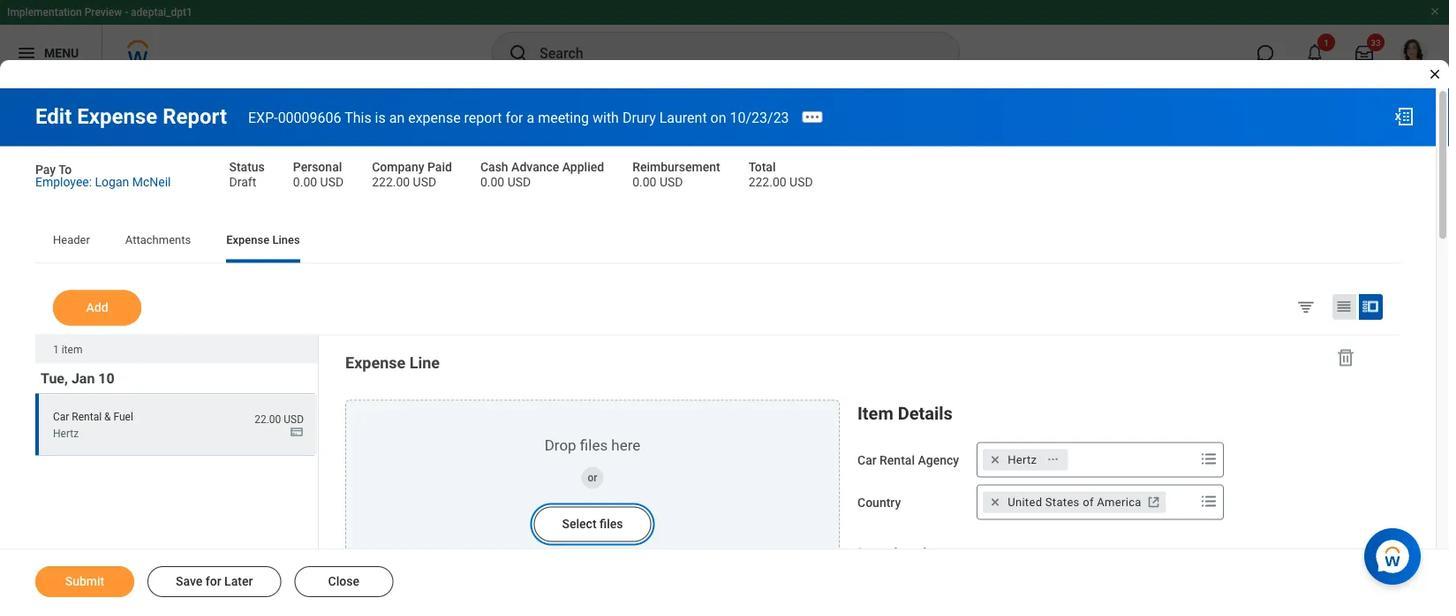 Task type: vqa. For each thing, say whether or not it's contained in the screenshot.


Task type: locate. For each thing, give the bounding box(es) containing it.
exp-00009606 this is an expense report for a meeting with drury laurent on 10/23/23
[[248, 109, 789, 126]]

222.00 inside total 222.00 usd
[[749, 174, 787, 189]]

country
[[858, 495, 901, 510]]

save
[[176, 574, 203, 589]]

x small image left hertz element
[[987, 451, 1005, 468]]

0.00 right applied
[[633, 174, 657, 189]]

1 vertical spatial x small image
[[987, 493, 1005, 511]]

prompts image for car rental agency
[[1199, 448, 1220, 469]]

fuel
[[114, 411, 133, 423]]

status draft
[[229, 160, 265, 189]]

rental inside car rental & fuel hertz
[[72, 411, 102, 423]]

for inside button
[[206, 574, 221, 589]]

hertz, press delete to clear value. option
[[983, 449, 1068, 470]]

1 prompts image from the top
[[1199, 448, 1220, 469]]

0 horizontal spatial 0.00
[[293, 174, 317, 189]]

close button
[[294, 566, 393, 597]]

select files button
[[534, 506, 652, 542]]

car inside item details group
[[858, 453, 877, 467]]

expense left line
[[345, 354, 406, 372]]

select files region
[[345, 400, 840, 578]]

notifications large image
[[1307, 44, 1324, 62]]

1 222.00 from the left
[[372, 174, 410, 189]]

2 vertical spatial expense
[[345, 354, 406, 372]]

option group
[[1293, 294, 1397, 323]]

0.00 inside reimbursement 0.00 usd
[[633, 174, 657, 189]]

expense line
[[345, 354, 440, 372]]

tab list
[[35, 220, 1401, 263]]

laurent
[[660, 109, 707, 126]]

0 vertical spatial x small image
[[987, 451, 1005, 468]]

usd down exp-00009606 this is an expense report for a meeting with drury laurent on 10/23/23 link
[[508, 174, 531, 189]]

x small image left united
[[987, 493, 1005, 511]]

0 vertical spatial for
[[506, 109, 523, 126]]

1 horizontal spatial for
[[506, 109, 523, 126]]

cash advance applied 0.00 usd
[[481, 160, 604, 189]]

1 vertical spatial expense
[[226, 233, 270, 246]]

add button
[[53, 290, 141, 325]]

expense left lines
[[226, 233, 270, 246]]

save for later button
[[148, 566, 281, 597]]

reimbursement 0.00 usd
[[633, 160, 721, 189]]

select to filter grid data image
[[1297, 297, 1316, 316]]

hertz inside car rental & fuel hertz
[[53, 427, 79, 440]]

rental inside item details group
[[880, 453, 915, 467]]

car inside car rental & fuel hertz
[[53, 411, 69, 423]]

rental left "agency"
[[880, 453, 915, 467]]

paid
[[428, 160, 452, 174]]

22.00 usd
[[255, 413, 304, 426]]

to
[[59, 162, 72, 177]]

logan
[[95, 174, 129, 189]]

item
[[62, 343, 83, 355]]

car
[[53, 411, 69, 423], [858, 453, 877, 467]]

0 vertical spatial hertz
[[53, 427, 79, 440]]

ext link image
[[1146, 493, 1163, 511]]

1 horizontal spatial 0.00
[[481, 174, 505, 189]]

for
[[506, 109, 523, 126], [206, 574, 221, 589]]

2 222.00 from the left
[[749, 174, 787, 189]]

2 0.00 from the left
[[481, 174, 505, 189]]

item
[[858, 403, 894, 424]]

2 horizontal spatial expense
[[345, 354, 406, 372]]

1 vertical spatial prompts image
[[1199, 491, 1220, 512]]

0 horizontal spatial expense
[[77, 104, 157, 129]]

2 horizontal spatial 0.00
[[633, 174, 657, 189]]

expense
[[77, 104, 157, 129], [226, 233, 270, 246], [345, 354, 406, 372]]

car for car rental agency
[[858, 453, 877, 467]]

close
[[328, 574, 360, 589]]

related actions image
[[1047, 453, 1059, 466]]

company paid 222.00 usd
[[372, 160, 452, 189]]

attachments
[[125, 233, 191, 246]]

of
[[1083, 495, 1094, 509]]

hertz left related actions icon
[[1008, 453, 1037, 466]]

rental
[[72, 411, 102, 423], [880, 453, 915, 467]]

10/23/23
[[730, 109, 789, 126]]

expense inside navigation pane region
[[345, 354, 406, 372]]

pay
[[35, 162, 56, 177]]

0 horizontal spatial rental
[[72, 411, 102, 423]]

0.00 inside personal 0.00 usd
[[293, 174, 317, 189]]

with
[[593, 109, 619, 126]]

0 horizontal spatial hertz
[[53, 427, 79, 440]]

1 x small image from the top
[[987, 451, 1005, 468]]

1 vertical spatial rental
[[880, 453, 915, 467]]

car up country
[[858, 453, 877, 467]]

Toggle to List Detail view radio
[[1360, 294, 1383, 320]]

1 horizontal spatial expense
[[226, 233, 270, 246]]

1 horizontal spatial hertz
[[1008, 453, 1037, 466]]

item list list box
[[35, 363, 318, 456]]

0 vertical spatial prompts image
[[1199, 448, 1220, 469]]

0.00 for personal 0.00 usd
[[293, 174, 317, 189]]

0.00 left advance
[[481, 174, 505, 189]]

0 vertical spatial expense
[[77, 104, 157, 129]]

implementation preview -   adeptai_dpt1 banner
[[0, 0, 1450, 81]]

3 0.00 from the left
[[633, 174, 657, 189]]

jan
[[71, 369, 95, 386]]

select files
[[562, 517, 623, 531]]

edit expense report dialog
[[0, 0, 1450, 613]]

hertz
[[53, 427, 79, 440], [1008, 453, 1037, 466]]

0 vertical spatial car
[[53, 411, 69, 423]]

1 vertical spatial hertz
[[1008, 453, 1037, 466]]

x small image
[[987, 451, 1005, 468], [987, 493, 1005, 511]]

1 horizontal spatial 222.00
[[749, 174, 787, 189]]

for left a
[[506, 109, 523, 126]]

credit card image
[[290, 425, 304, 439]]

adeptai_dpt1
[[131, 6, 192, 19]]

usd right total
[[790, 174, 813, 189]]

usd inside the 'company paid 222.00 usd'
[[413, 174, 437, 189]]

report
[[163, 104, 227, 129]]

222.00 inside the 'company paid 222.00 usd'
[[372, 174, 410, 189]]

expense for expense line
[[345, 354, 406, 372]]

rental left &
[[72, 411, 102, 423]]

files
[[600, 517, 623, 531]]

tab list containing header
[[35, 220, 1401, 263]]

0.00
[[293, 174, 317, 189], [481, 174, 505, 189], [633, 174, 657, 189]]

toggle to list detail view image
[[1362, 297, 1380, 315]]

inbox large image
[[1356, 44, 1374, 62]]

usd inside item list list box
[[284, 413, 304, 426]]

1 horizontal spatial rental
[[880, 453, 915, 467]]

1 vertical spatial for
[[206, 574, 221, 589]]

itemization
[[858, 544, 947, 565]]

draft
[[229, 174, 256, 189]]

personal
[[293, 160, 342, 174]]

prompts image
[[1199, 448, 1220, 469], [1199, 491, 1220, 512]]

usd down laurent at the top left of page
[[660, 174, 683, 189]]

item details group
[[858, 400, 1353, 520]]

rental for agency
[[880, 453, 915, 467]]

preview
[[85, 6, 122, 19]]

usd
[[320, 174, 344, 189], [413, 174, 437, 189], [508, 174, 531, 189], [660, 174, 683, 189], [790, 174, 813, 189], [284, 413, 304, 426]]

is
[[375, 109, 386, 126]]

car down tue,
[[53, 411, 69, 423]]

on
[[711, 109, 727, 126]]

expense right the edit
[[77, 104, 157, 129]]

usd inside personal 0.00 usd
[[320, 174, 344, 189]]

implementation preview -   adeptai_dpt1
[[7, 6, 192, 19]]

submit
[[65, 574, 104, 589]]

tue, jan 10
[[41, 369, 115, 386]]

222.00
[[372, 174, 410, 189], [749, 174, 787, 189]]

tue, jan 10 region
[[35, 335, 319, 613]]

expense
[[408, 109, 461, 126]]

2 x small image from the top
[[987, 493, 1005, 511]]

later
[[224, 574, 253, 589]]

1 horizontal spatial car
[[858, 453, 877, 467]]

222.00 down 10/23/23
[[749, 174, 787, 189]]

0 horizontal spatial car
[[53, 411, 69, 423]]

hertz down tue,
[[53, 427, 79, 440]]

usd left company
[[320, 174, 344, 189]]

save for later
[[176, 574, 253, 589]]

header
[[53, 233, 90, 246]]

or
[[588, 472, 598, 484]]

222.00 left paid
[[372, 174, 410, 189]]

0 horizontal spatial 222.00
[[372, 174, 410, 189]]

lines
[[273, 233, 300, 246]]

0.00 right status draft
[[293, 174, 317, 189]]

0 horizontal spatial for
[[206, 574, 221, 589]]

2 prompts image from the top
[[1199, 491, 1220, 512]]

1 vertical spatial car
[[858, 453, 877, 467]]

0 vertical spatial rental
[[72, 411, 102, 423]]

option group inside edit expense report main content
[[1293, 294, 1397, 323]]

expense for expense lines
[[226, 233, 270, 246]]

10
[[98, 369, 115, 386]]

tab list inside edit expense report main content
[[35, 220, 1401, 263]]

for right save
[[206, 574, 221, 589]]

1 0.00 from the left
[[293, 174, 317, 189]]

usd down expense
[[413, 174, 437, 189]]

usd right '22.00'
[[284, 413, 304, 426]]



Task type: describe. For each thing, give the bounding box(es) containing it.
1 item
[[53, 343, 83, 355]]

report
[[464, 109, 502, 126]]

itemization button
[[858, 544, 947, 565]]

action bar region
[[0, 549, 1450, 613]]

company
[[372, 160, 424, 174]]

status
[[229, 160, 265, 174]]

usd inside cash advance applied 0.00 usd
[[508, 174, 531, 189]]

edit expense report
[[35, 104, 227, 129]]

Toggle to Grid view radio
[[1333, 294, 1357, 320]]

hertz element
[[1008, 452, 1037, 468]]

employee: logan mcneil link
[[35, 171, 171, 189]]

exp-
[[248, 109, 278, 126]]

personal 0.00 usd
[[293, 160, 344, 189]]

total 222.00 usd
[[749, 160, 813, 189]]

pay to
[[35, 162, 72, 177]]

details
[[898, 403, 953, 424]]

submit button
[[35, 566, 134, 597]]

edit
[[35, 104, 72, 129]]

close edit expense report image
[[1428, 67, 1443, 81]]

prompts image for country
[[1199, 491, 1220, 512]]

edit expense report main content
[[0, 88, 1450, 613]]

a
[[527, 109, 535, 126]]

applied
[[563, 160, 604, 174]]

states
[[1046, 495, 1080, 509]]

united states of america
[[1008, 495, 1142, 509]]

meeting
[[538, 109, 589, 126]]

hertz inside option
[[1008, 453, 1037, 466]]

export to excel image
[[1394, 106, 1415, 127]]

00009606
[[278, 109, 341, 126]]

profile logan mcneil element
[[1390, 34, 1439, 72]]

&
[[104, 411, 111, 423]]

united
[[1008, 495, 1043, 509]]

united states of america element
[[1008, 494, 1142, 510]]

item details button
[[858, 403, 953, 424]]

item details
[[858, 403, 953, 424]]

tue,
[[41, 369, 68, 386]]

employee:
[[35, 174, 92, 189]]

cash
[[481, 160, 509, 174]]

close environment banner image
[[1430, 6, 1441, 17]]

mcneil
[[132, 174, 171, 189]]

this
[[345, 109, 372, 126]]

car for car rental & fuel hertz
[[53, 411, 69, 423]]

usd inside reimbursement 0.00 usd
[[660, 174, 683, 189]]

line
[[410, 354, 440, 372]]

delete image
[[1336, 347, 1357, 368]]

car rental agency
[[858, 453, 960, 467]]

united states of america, press delete to clear value, ctrl + enter opens in new window. option
[[983, 491, 1167, 513]]

0.00 inside cash advance applied 0.00 usd
[[481, 174, 505, 189]]

select
[[562, 517, 597, 531]]

implementation
[[7, 6, 82, 19]]

x small image for car rental agency
[[987, 451, 1005, 468]]

workday assistant region
[[1365, 521, 1428, 585]]

-
[[125, 6, 128, 19]]

total
[[749, 160, 776, 174]]

toggle to grid view image
[[1336, 297, 1353, 315]]

advance
[[512, 160, 560, 174]]

drury
[[623, 109, 656, 126]]

rental for &
[[72, 411, 102, 423]]

agency
[[918, 453, 960, 467]]

america
[[1097, 495, 1142, 509]]

1
[[53, 343, 59, 355]]

add
[[86, 300, 108, 315]]

navigation pane region
[[319, 335, 1379, 613]]

exp-00009606 this is an expense report for a meeting with drury laurent on 10/23/23 link
[[248, 109, 789, 126]]

reimbursement
[[633, 160, 721, 174]]

22.00
[[255, 413, 281, 426]]

employee: logan mcneil
[[35, 174, 171, 189]]

an
[[389, 109, 405, 126]]

expense lines
[[226, 233, 300, 246]]

0.00 for reimbursement 0.00 usd
[[633, 174, 657, 189]]

search image
[[508, 42, 529, 64]]

usd inside total 222.00 usd
[[790, 174, 813, 189]]

car rental & fuel hertz
[[53, 411, 133, 440]]

x small image for country
[[987, 493, 1005, 511]]



